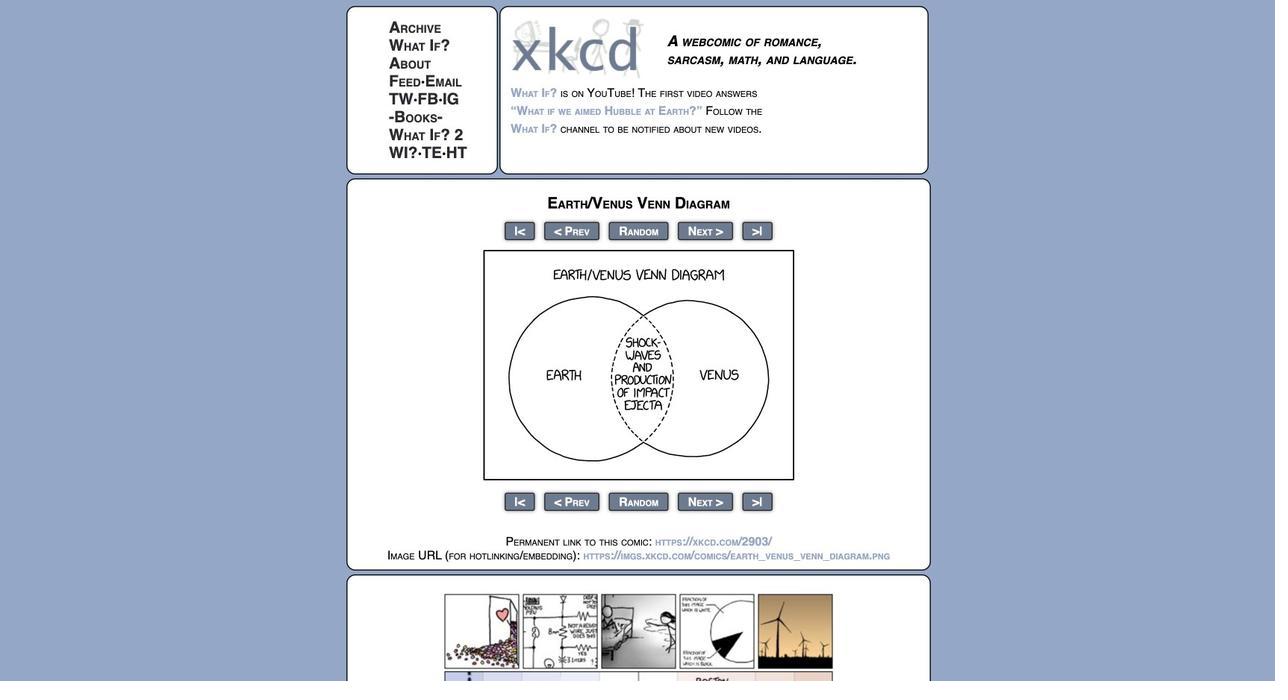 Task type: vqa. For each thing, say whether or not it's contained in the screenshot.
"Greenland Size" image
no



Task type: describe. For each thing, give the bounding box(es) containing it.
selected comics image
[[445, 595, 833, 669]]



Task type: locate. For each thing, give the bounding box(es) containing it.
xkcd.com logo image
[[511, 17, 649, 79]]

earth/venus venn diagram image
[[483, 250, 794, 481]]

earth temperature timeline image
[[445, 672, 833, 682]]



